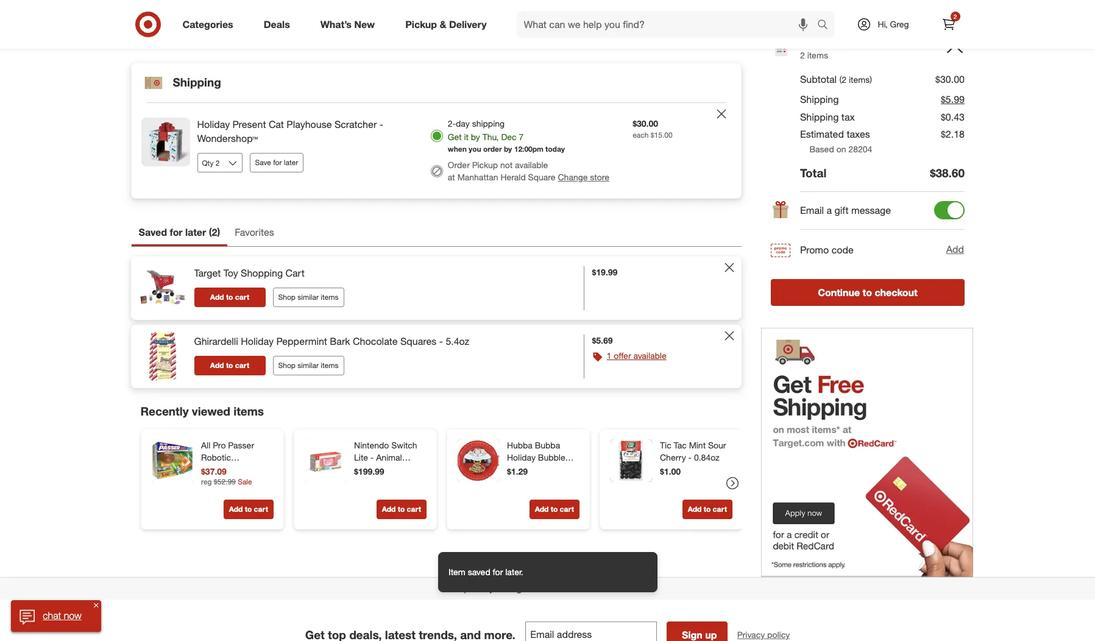 Task type: vqa. For each thing, say whether or not it's contained in the screenshot.
2-day shipping Get it by Thu, Dec 7 when you order by 12:00pm today
yes



Task type: locate. For each thing, give the bounding box(es) containing it.
new up bundle
[[393, 465, 410, 475]]

add to cart button down 0.84oz
[[682, 500, 733, 520]]

1 vertical spatial holiday
[[241, 335, 274, 348]]

1 horizontal spatial new
[[393, 465, 410, 475]]

add to cart for hubba bubba holiday bubble tape - 2oz
[[535, 505, 574, 514]]

0 vertical spatial $30.00
[[138, 31, 173, 45]]

0 horizontal spatial 2
[[212, 226, 217, 239]]

1 horizontal spatial by
[[504, 145, 512, 154]]

nintendo switch lite - animal crossing: new horizons bundle - isabelle's aloha edition image
[[304, 440, 347, 483], [304, 440, 347, 483]]

categories link
[[172, 11, 249, 38]]

✕
[[94, 602, 98, 609]]

toy
[[224, 267, 238, 279]]

later left the (
[[185, 226, 206, 239]]

$30.00 up the each
[[633, 119, 659, 129]]

by down dec
[[504, 145, 512, 154]]

$2.18
[[941, 128, 965, 141]]

holiday inside the hubba bubba holiday bubble tape - 2oz
[[507, 453, 536, 463]]

similar for cart
[[298, 293, 319, 302]]

lite
[[354, 453, 368, 463]]

ghirardelli holiday peppermint bark chocolate squares - 5.4oz
[[194, 335, 470, 348]]

0 horizontal spatial target
[[194, 267, 221, 279]]

shop
[[278, 293, 296, 302], [278, 361, 296, 370], [449, 584, 469, 594]]

)
[[217, 226, 220, 239]]

2 vertical spatial holiday
[[507, 453, 536, 463]]

available right offer
[[634, 351, 667, 361]]

holiday inside list item
[[241, 335, 274, 348]]

1 vertical spatial 2
[[800, 50, 805, 60]]

order summary
[[771, 7, 876, 24]]

1 vertical spatial similar
[[298, 361, 319, 370]]

- right scratcher
[[380, 119, 383, 131]]

0 vertical spatial $38.60
[[800, 37, 829, 49]]

hi,
[[878, 19, 888, 29]]

a
[[827, 204, 832, 216]]

shop similar items button down peppermint on the left bottom
[[273, 356, 344, 376]]

items up subtotal
[[807, 50, 828, 60]]

get free shipping on hundreds of thousands of items* with target redcard. apply now for a credit or debit redcard. *some restrictions apply. image
[[761, 328, 973, 578]]

not
[[501, 160, 513, 170]]

1 vertical spatial shop similar items
[[278, 361, 339, 370]]

add to cart down "sale"
[[229, 505, 268, 514]]

tic tac mint sour cherry - 0.84oz image
[[610, 440, 653, 483], [610, 440, 653, 483]]

- right lite
[[370, 453, 374, 463]]

2 shop similar items from the top
[[278, 361, 339, 370]]

2 vertical spatial shipping
[[800, 111, 839, 123]]

1 similar from the top
[[298, 293, 319, 302]]

1 horizontal spatial order
[[771, 7, 809, 24]]

0 vertical spatial later
[[284, 158, 298, 167]]

deals
[[264, 18, 290, 30]]

- inside list item
[[439, 335, 443, 348]]

shop similar items button inside ghirardelli holiday peppermint bark chocolate squares - 5.4oz list item
[[273, 356, 344, 376]]

to right continue
[[863, 286, 872, 298]]

at
[[448, 172, 455, 183], [496, 584, 504, 594]]

2 horizontal spatial holiday
[[507, 453, 536, 463]]

0 vertical spatial holiday
[[197, 119, 230, 131]]

2 left the favorites on the top left of page
[[212, 226, 217, 239]]

shop down peppermint on the left bottom
[[278, 361, 296, 370]]

1 horizontal spatial available
[[634, 351, 667, 361]]

at right not available option
[[448, 172, 455, 183]]

1 vertical spatial shop similar items button
[[273, 356, 344, 376]]

target toy shopping cart image
[[138, 264, 187, 313]]

0 horizontal spatial cart
[[138, 2, 175, 24]]

to inside list item
[[226, 293, 233, 302]]

dec
[[501, 132, 517, 142]]

add to cart for all pro passer robotic quarterback
[[229, 505, 268, 514]]

for inside button
[[273, 158, 282, 167]]

at right safely
[[496, 584, 504, 594]]

1 horizontal spatial at
[[496, 584, 504, 594]]

$30.00 left the subtotal
[[138, 31, 173, 45]]

bark
[[330, 335, 350, 348]]

- left 2oz
[[527, 465, 531, 475]]

to down bubble
[[551, 505, 558, 514]]

1 horizontal spatial $38.60
[[930, 166, 965, 180]]

pickup & delivery link
[[395, 11, 502, 38]]

add to cart button down 2oz
[[529, 500, 580, 520]]

promo code
[[800, 244, 854, 256]]

to down ghirardelli
[[226, 361, 233, 370]]

tax
[[842, 111, 855, 123]]

2 shop similar items button from the top
[[273, 356, 344, 376]]

based on 28204
[[810, 144, 873, 154]]

cart down all pro passer robotic quarterback link
[[254, 505, 268, 514]]

2 similar from the top
[[298, 361, 319, 370]]

1 horizontal spatial holiday
[[241, 335, 274, 348]]

1 vertical spatial shop
[[278, 361, 296, 370]]

cart item ready to fulfill group
[[131, 103, 741, 198]]

add to cart down 0.84oz
[[688, 505, 727, 514]]

pickup
[[406, 18, 437, 30], [472, 160, 498, 170]]

order left search
[[771, 7, 809, 24]]

add for hubba bubba holiday bubble tape - 2oz add to cart button
[[535, 505, 549, 514]]

save
[[255, 158, 271, 167]]

items inside target toy shopping cart list item
[[321, 293, 339, 302]]

add to cart inside target toy shopping cart list item
[[210, 293, 249, 302]]

0 vertical spatial target
[[194, 267, 221, 279]]

search
[[812, 19, 841, 31]]

to down 0.84oz
[[704, 505, 711, 514]]

0 vertical spatial order
[[771, 7, 809, 24]]

2 vertical spatial 2
[[212, 226, 217, 239]]

to inside button
[[863, 286, 872, 298]]

viewed
[[192, 404, 230, 418]]

passer
[[228, 440, 254, 451]]

0 vertical spatial at
[[448, 172, 455, 183]]

None text field
[[525, 622, 657, 641]]

0 vertical spatial shipping
[[173, 75, 221, 89]]

0 vertical spatial available
[[515, 160, 548, 170]]

$30.00 inside $30.00 each $15.00
[[633, 119, 659, 129]]

$19.99
[[592, 267, 618, 278]]

delivery
[[449, 18, 487, 30]]

subtotal
[[176, 31, 221, 45]]

$199.99
[[354, 467, 384, 477]]

1 horizontal spatial cart
[[286, 267, 305, 279]]

0 horizontal spatial at
[[448, 172, 455, 183]]

1 vertical spatial pickup
[[472, 160, 498, 170]]

cart right shopping
[[286, 267, 305, 279]]

to down "sale"
[[245, 505, 252, 514]]

message
[[852, 204, 891, 216]]

1 vertical spatial order
[[448, 160, 470, 170]]

1 vertical spatial for
[[170, 226, 183, 239]]

when
[[448, 145, 467, 154]]

2 horizontal spatial $30.00
[[936, 73, 965, 86]]

shop inside ghirardelli holiday peppermint bark chocolate squares - 5.4oz list item
[[278, 361, 296, 370]]

available up square
[[515, 160, 548, 170]]

shop down item
[[449, 584, 469, 594]]

1 vertical spatial new
[[393, 465, 410, 475]]

add to cart button down the "toy"
[[194, 288, 266, 307]]

1 horizontal spatial later
[[284, 158, 298, 167]]

items up ghirardelli holiday peppermint bark chocolate squares - 5.4oz
[[321, 293, 339, 302]]

add to cart inside ghirardelli holiday peppermint bark chocolate squares - 5.4oz list item
[[210, 361, 249, 370]]

chocolate
[[353, 335, 398, 348]]

2 vertical spatial for
[[493, 567, 503, 577]]

continue to checkout
[[818, 286, 918, 298]]

new
[[354, 18, 375, 30], [393, 465, 410, 475]]

shipping up shipping tax
[[800, 93, 839, 105]]

2 link
[[936, 11, 962, 38]]

shipping up estimated
[[800, 111, 839, 123]]

hubba bubba holiday bubble tape - 2oz link
[[507, 440, 577, 475]]

add inside $199.99 add to cart
[[382, 505, 396, 514]]

search button
[[812, 11, 841, 40]]

summary
[[813, 7, 876, 24]]

later inside button
[[284, 158, 298, 167]]

0 horizontal spatial $38.60
[[800, 37, 829, 49]]

shop similar items button inside target toy shopping cart list item
[[273, 288, 344, 307]]

add to cart down the "toy"
[[210, 293, 249, 302]]

email a gift message
[[800, 204, 891, 216]]

shop similar items button up peppermint on the left bottom
[[273, 288, 344, 307]]

1 shop similar items from the top
[[278, 293, 339, 302]]

cart down bubble
[[560, 505, 574, 514]]

2 vertical spatial cart
[[544, 584, 560, 594]]

$38.60 for $38.60 total 2 items
[[800, 37, 829, 49]]

continue
[[818, 286, 860, 298]]

- right bundle
[[419, 477, 423, 487]]

add to cart button for all pro passer robotic quarterback
[[223, 500, 273, 520]]

add for add to cart button within the target toy shopping cart list item
[[210, 293, 224, 302]]

order
[[771, 7, 809, 24], [448, 160, 470, 170]]

0 vertical spatial for
[[273, 158, 282, 167]]

similar for bark
[[298, 361, 319, 370]]

cart down ghirardelli
[[235, 361, 249, 370]]

shop similar items down peppermint on the left bottom
[[278, 361, 339, 370]]

0 vertical spatial similar
[[298, 293, 319, 302]]

holiday up wondershop™ on the left of the page
[[197, 119, 230, 131]]

1 vertical spatial $30.00
[[936, 73, 965, 86]]

0 horizontal spatial holiday
[[197, 119, 230, 131]]

- inside holiday present cat playhouse scratcher - wondershop™
[[380, 119, 383, 131]]

ghirardelli holiday peppermint bark chocolate squares - 5.4oz list item
[[131, 325, 742, 389]]

to
[[863, 286, 872, 298], [226, 293, 233, 302], [226, 361, 233, 370], [245, 505, 252, 514], [398, 505, 405, 514], [551, 505, 558, 514], [704, 505, 711, 514]]

2 horizontal spatial for
[[493, 567, 503, 577]]

later
[[284, 158, 298, 167], [185, 226, 206, 239]]

$1.00
[[660, 467, 681, 477]]

new right what's
[[354, 18, 375, 30]]

order down the when
[[448, 160, 470, 170]]

- left 5.4oz
[[439, 335, 443, 348]]

chat now button
[[11, 601, 101, 632]]

by
[[471, 132, 480, 142], [504, 145, 512, 154]]

add inside target toy shopping cart list item
[[210, 293, 224, 302]]

holiday right ghirardelli
[[241, 335, 274, 348]]

add for add to cart button corresponding to tic tac mint sour cherry - 0.84oz
[[688, 505, 702, 514]]

privacy
[[738, 630, 765, 640]]

change
[[558, 172, 588, 183]]

target inside list item
[[194, 267, 221, 279]]

later right save
[[284, 158, 298, 167]]

1 horizontal spatial $30.00
[[633, 119, 659, 129]]

2 horizontal spatial cart
[[544, 584, 560, 594]]

1 horizontal spatial target
[[506, 584, 529, 594]]

shop similar items button for bark
[[273, 356, 344, 376]]

0 horizontal spatial available
[[515, 160, 548, 170]]

on
[[837, 144, 847, 154]]

items
[[807, 50, 828, 60], [321, 293, 339, 302], [321, 361, 339, 370], [234, 404, 264, 418]]

$30.00 up $5.99
[[936, 73, 965, 86]]

$5.99
[[941, 93, 965, 105]]

cart inside list item
[[286, 267, 305, 279]]

add for add to cart button under ghirardelli
[[210, 361, 224, 370]]

total
[[832, 37, 853, 49]]

target left the "toy"
[[194, 267, 221, 279]]

add to cart down 2oz
[[535, 505, 574, 514]]

for right saved
[[170, 226, 183, 239]]

shipping tax
[[800, 111, 855, 123]]

shop inside list item
[[278, 293, 296, 302]]

1 vertical spatial later
[[185, 226, 206, 239]]

bubble
[[538, 453, 565, 463]]

checkout
[[875, 286, 918, 298]]

0 horizontal spatial pickup
[[406, 18, 437, 30]]

$5.69
[[592, 335, 613, 346]]

pickup up manhattan
[[472, 160, 498, 170]]

similar down peppermint on the left bottom
[[298, 361, 319, 370]]

shop similar items button for cart
[[273, 288, 344, 307]]

0 vertical spatial shop similar items
[[278, 293, 339, 302]]

0 vertical spatial pickup
[[406, 18, 437, 30]]

items up 'passer'
[[234, 404, 264, 418]]

1 horizontal spatial 2
[[800, 50, 805, 60]]

cart up $30.00 subtotal
[[138, 2, 175, 24]]

1 horizontal spatial for
[[273, 158, 282, 167]]

order for order summary
[[771, 7, 809, 24]]

$38.60 down $2.18
[[930, 166, 965, 180]]

pickup inside "order pickup not available at manhattan herald square change store"
[[472, 160, 498, 170]]

code
[[832, 244, 854, 256]]

shop similar items inside target toy shopping cart list item
[[278, 293, 339, 302]]

store
[[590, 172, 610, 183]]

by right it
[[471, 132, 480, 142]]

0 horizontal spatial new
[[354, 18, 375, 30]]

cart down aloha
[[407, 505, 421, 514]]

all pro passer robotic quarterback
[[201, 440, 254, 475]]

0 vertical spatial new
[[354, 18, 375, 30]]

shop similar items up peppermint on the left bottom
[[278, 293, 339, 302]]

$38.60 down search
[[800, 37, 829, 49]]

taxes
[[847, 128, 870, 141]]

2 right greg
[[954, 13, 957, 20]]

holiday
[[197, 119, 230, 131], [241, 335, 274, 348], [507, 453, 536, 463]]

0 horizontal spatial $30.00
[[138, 31, 173, 45]]

shop similar items inside ghirardelli holiday peppermint bark chocolate squares - 5.4oz list item
[[278, 361, 339, 370]]

0 vertical spatial 2
[[954, 13, 957, 20]]

0 horizontal spatial later
[[185, 226, 206, 239]]

- down "mint"
[[688, 453, 692, 463]]

quarterback
[[201, 465, 249, 475]]

add inside ghirardelli holiday peppermint bark chocolate squares - 5.4oz list item
[[210, 361, 224, 370]]

all pro passer robotic quarterback image
[[151, 440, 194, 483], [151, 440, 194, 483]]

nintendo switch lite - animal crossing: new horizons bundle - isabelle's aloha edition
[[354, 440, 423, 512]]

0 vertical spatial shop
[[278, 293, 296, 302]]

add to cart button
[[194, 288, 266, 307], [194, 356, 266, 376], [223, 500, 273, 520], [376, 500, 427, 520], [529, 500, 580, 520], [682, 500, 733, 520]]

2 vertical spatial $30.00
[[633, 119, 659, 129]]

to down aloha
[[398, 505, 405, 514]]

for right save
[[273, 158, 282, 167]]

1 vertical spatial $38.60
[[930, 166, 965, 180]]

order inside "order pickup not available at manhattan herald square change store"
[[448, 160, 470, 170]]

1 shop similar items button from the top
[[273, 288, 344, 307]]

None radio
[[431, 130, 443, 142]]

cart down target toy shopping cart link
[[235, 293, 249, 302]]

items inside $38.60 total 2 items
[[807, 50, 828, 60]]

holiday down hubba
[[507, 453, 536, 463]]

0 horizontal spatial order
[[448, 160, 470, 170]]

items down "ghirardelli holiday peppermint bark chocolate squares - 5.4oz" link
[[321, 361, 339, 370]]

cart for cart # 102000663384719
[[544, 584, 560, 594]]

2 up subtotal
[[800, 50, 805, 60]]

estimated
[[800, 128, 844, 141]]

shop down shopping
[[278, 293, 296, 302]]

1 vertical spatial cart
[[286, 267, 305, 279]]

get
[[448, 132, 462, 142]]

similar up peppermint on the left bottom
[[298, 293, 319, 302]]

0 vertical spatial cart
[[138, 2, 175, 24]]

0.84oz
[[694, 453, 720, 463]]

cart for cart
[[138, 2, 175, 24]]

#
[[563, 584, 568, 594]]

0 vertical spatial by
[[471, 132, 480, 142]]

add to cart button down "sale"
[[223, 500, 273, 520]]

chat now dialog
[[11, 601, 101, 632]]

$0.43
[[941, 111, 965, 123]]

hubba
[[507, 440, 533, 451]]

cart left #
[[544, 584, 560, 594]]

shop for peppermint
[[278, 361, 296, 370]]

1 horizontal spatial pickup
[[472, 160, 498, 170]]

for left later.
[[493, 567, 503, 577]]

0 horizontal spatial for
[[170, 226, 183, 239]]

1 vertical spatial by
[[504, 145, 512, 154]]

pickup left the &
[[406, 18, 437, 30]]

0 vertical spatial shop similar items button
[[273, 288, 344, 307]]

add to cart button down aloha
[[376, 500, 427, 520]]

shipping down the subtotal
[[173, 75, 221, 89]]

to down the "toy"
[[226, 293, 233, 302]]

add to cart for tic tac mint sour cherry - 0.84oz
[[688, 505, 727, 514]]

hubba bubba holiday bubble tape - 2oz image
[[457, 440, 500, 483], [457, 440, 500, 483]]

$38.60 inside $38.60 total 2 items
[[800, 37, 829, 49]]

similar inside ghirardelli holiday peppermint bark chocolate squares - 5.4oz list item
[[298, 361, 319, 370]]

order for order pickup not available at manhattan herald square change store
[[448, 160, 470, 170]]

add to cart
[[210, 293, 249, 302], [210, 361, 249, 370], [229, 505, 268, 514], [535, 505, 574, 514], [688, 505, 727, 514]]

✕ button
[[91, 601, 101, 610]]

similar inside target toy shopping cart list item
[[298, 293, 319, 302]]

peppermint
[[276, 335, 327, 348]]

ghirardelli holiday peppermint bark chocolate squares - 5.4oz image
[[138, 332, 187, 381]]

add to cart down ghirardelli
[[210, 361, 249, 370]]

1 vertical spatial available
[[634, 351, 667, 361]]

- inside tic tac mint sour cherry - 0.84oz $1.00
[[688, 453, 692, 463]]

target down later.
[[506, 584, 529, 594]]



Task type: describe. For each thing, give the bounding box(es) containing it.
items)
[[849, 75, 872, 85]]

for for saved
[[170, 226, 183, 239]]

2 vertical spatial shop
[[449, 584, 469, 594]]

1 offer available
[[607, 351, 667, 361]]

cart inside list item
[[235, 293, 249, 302]]

thu,
[[483, 132, 499, 142]]

add to cart button down ghirardelli
[[194, 356, 266, 376]]

scratcher
[[335, 119, 377, 131]]

$1.29
[[507, 467, 528, 477]]

you
[[469, 145, 482, 154]]

offer
[[614, 351, 631, 361]]

holiday present cat playhouse scratcher - wondershop™
[[197, 119, 383, 145]]

$37.09
[[201, 467, 226, 477]]

1 vertical spatial target
[[506, 584, 529, 594]]

available inside button
[[634, 351, 667, 361]]

reg
[[201, 477, 212, 486]]

$30.00 for $30.00 each $15.00
[[633, 119, 659, 129]]

$15.00
[[651, 131, 673, 140]]

gift
[[835, 204, 849, 216]]

recently
[[141, 404, 189, 418]]

sour
[[708, 440, 726, 451]]

nintendo switch lite - animal crossing: new horizons bundle - isabelle's aloha edition link
[[354, 440, 424, 512]]

add to cart button for nintendo switch lite - animal crossing: new horizons bundle - isabelle's aloha edition
[[376, 500, 427, 520]]

order pickup not available at manhattan herald square change store
[[448, 160, 610, 183]]

favorites
[[235, 226, 274, 239]]

items inside ghirardelli holiday peppermint bark chocolate squares - 5.4oz list item
[[321, 361, 339, 370]]

tic tac mint sour cherry - 0.84oz $1.00
[[660, 440, 726, 477]]

add for all pro passer robotic quarterback add to cart button
[[229, 505, 243, 514]]

later for save for later
[[284, 158, 298, 167]]

cart inside $199.99 add to cart
[[407, 505, 421, 514]]

at inside "order pickup not available at manhattan herald square change store"
[[448, 172, 455, 183]]

holiday present cat playhouse scratcher - wondershop&#8482; image
[[141, 118, 190, 167]]

shopping
[[241, 267, 283, 279]]

total
[[800, 166, 827, 180]]

What can we help you find? suggestions appear below search field
[[517, 11, 820, 38]]

not available radio
[[431, 165, 443, 178]]

animal
[[376, 453, 402, 463]]

deals link
[[253, 11, 305, 38]]

target toy shopping cart
[[194, 267, 305, 279]]

favorites link
[[228, 221, 282, 246]]

today
[[546, 145, 565, 154]]

email
[[800, 204, 824, 216]]

2-
[[448, 119, 456, 129]]

add to cart button inside target toy shopping cart list item
[[194, 288, 266, 307]]

later for saved for later ( 2 )
[[185, 226, 206, 239]]

tic tac mint sour cherry - 0.84oz link
[[660, 440, 730, 464]]

change store button
[[558, 172, 610, 184]]

based
[[810, 144, 835, 154]]

2 horizontal spatial 2
[[954, 13, 957, 20]]

cat
[[269, 119, 284, 131]]

$30.00 for $30.00
[[936, 73, 965, 86]]

shop similar items for cart
[[278, 293, 339, 302]]

&
[[440, 18, 447, 30]]

102000663384719
[[571, 584, 642, 594]]

for for save
[[273, 158, 282, 167]]

new inside nintendo switch lite - animal crossing: new horizons bundle - isabelle's aloha edition
[[393, 465, 410, 475]]

aloha
[[392, 489, 414, 500]]

day
[[456, 119, 470, 129]]

subtotal
[[800, 73, 837, 86]]

herald
[[501, 172, 526, 183]]

edition
[[354, 501, 380, 512]]

ghirardelli
[[194, 335, 238, 348]]

bubba
[[535, 440, 560, 451]]

shop similar items for bark
[[278, 361, 339, 370]]

hi, greg
[[878, 19, 910, 29]]

add to cart button for tic tac mint sour cherry - 0.84oz
[[682, 500, 733, 520]]

to inside $199.99 add to cart
[[398, 505, 405, 514]]

tape
[[507, 465, 525, 475]]

1 vertical spatial at
[[496, 584, 504, 594]]

2oz
[[533, 465, 547, 475]]

what's
[[321, 18, 352, 30]]

each
[[633, 131, 649, 140]]

safely
[[472, 584, 494, 594]]

(
[[209, 226, 212, 239]]

cart inside ghirardelli holiday peppermint bark chocolate squares - 5.4oz list item
[[235, 361, 249, 370]]

mint
[[689, 440, 706, 451]]

available inside "order pickup not available at manhattan herald square change store"
[[515, 160, 548, 170]]

$52.99
[[214, 477, 236, 486]]

$30.00 subtotal
[[138, 31, 221, 45]]

squares
[[401, 335, 437, 348]]

square
[[528, 172, 556, 183]]

shop for shopping
[[278, 293, 296, 302]]

what's new link
[[310, 11, 390, 38]]

promo
[[800, 244, 829, 256]]

ghirardelli holiday peppermint bark chocolate squares - 5.4oz link
[[194, 335, 470, 349]]

$30.00 for $30.00 subtotal
[[138, 31, 173, 45]]

continue to checkout button
[[771, 279, 965, 306]]

- inside the hubba bubba holiday bubble tape - 2oz
[[527, 465, 531, 475]]

add button
[[946, 242, 965, 257]]

to inside ghirardelli holiday peppermint bark chocolate squares - 5.4oz list item
[[226, 361, 233, 370]]

add to cart button for hubba bubba holiday bubble tape - 2oz
[[529, 500, 580, 520]]

tac
[[674, 440, 687, 451]]

policy
[[768, 630, 790, 640]]

2 inside $38.60 total 2 items
[[800, 50, 805, 60]]

tic
[[660, 440, 671, 451]]

7
[[519, 132, 524, 142]]

cart down 0.84oz
[[713, 505, 727, 514]]

switch
[[391, 440, 417, 451]]

privacy policy link
[[738, 629, 790, 641]]

sale
[[238, 477, 252, 486]]

cherry
[[660, 453, 686, 463]]

later.
[[505, 567, 523, 577]]

1 offer available button
[[607, 350, 667, 362]]

1 vertical spatial shipping
[[800, 93, 839, 105]]

manhattan
[[458, 172, 499, 183]]

none radio inside cart item ready to fulfill group
[[431, 130, 443, 142]]

target toy shopping cart list item
[[131, 257, 742, 320]]

$38.60 for $38.60
[[930, 166, 965, 180]]

0 horizontal spatial by
[[471, 132, 480, 142]]

holiday inside holiday present cat playhouse scratcher - wondershop™
[[197, 119, 230, 131]]

chat
[[43, 610, 61, 622]]

shop safely at target
[[449, 584, 529, 594]]

categories
[[183, 18, 233, 30]]

all pro passer robotic quarterback link
[[201, 440, 271, 475]]

all
[[201, 440, 210, 451]]

saved for later ( 2 )
[[139, 226, 220, 239]]

shipping
[[472, 119, 505, 129]]

present
[[233, 119, 266, 131]]



